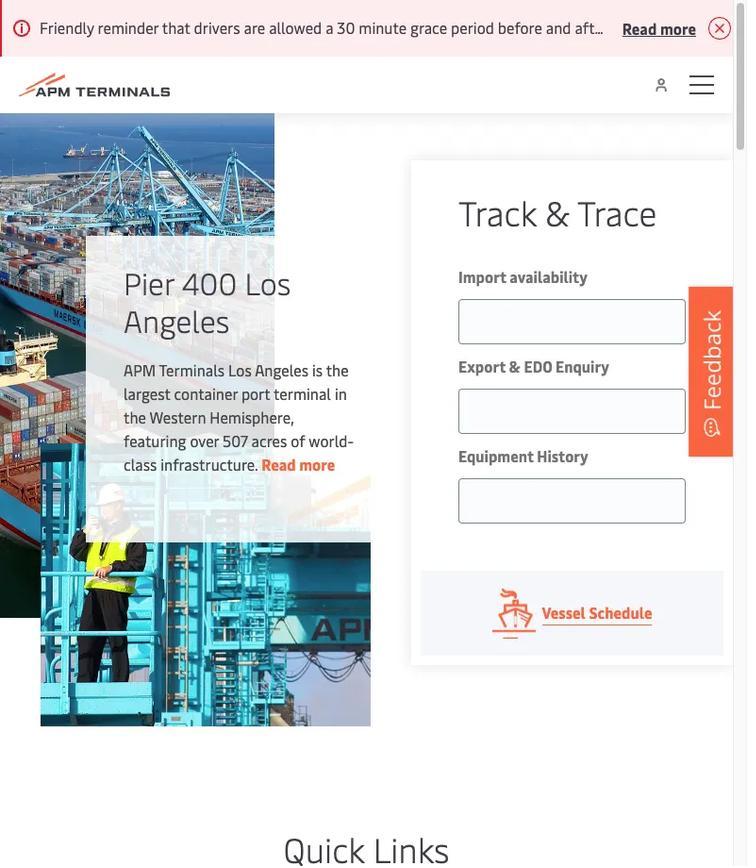 Task type: locate. For each thing, give the bounding box(es) containing it.
0 vertical spatial &
[[545, 189, 570, 235]]

0 vertical spatial los
[[245, 262, 291, 303]]

pier 400 los angeles
[[124, 262, 291, 341]]

largest
[[124, 383, 170, 404]]

the
[[326, 359, 349, 380], [124, 407, 146, 427]]

the right is at left top
[[326, 359, 349, 380]]

1 vertical spatial more
[[299, 454, 335, 475]]

1 vertical spatial read
[[261, 454, 296, 475]]

read inside button
[[622, 17, 657, 38]]

los
[[245, 262, 291, 303], [228, 359, 252, 380]]

& left trace at the top right of the page
[[545, 189, 570, 235]]

terminals
[[159, 359, 225, 380]]

1 horizontal spatial the
[[326, 359, 349, 380]]

read more left close alert image
[[622, 17, 696, 38]]

import
[[459, 266, 506, 287]]

pier
[[124, 262, 174, 303]]

export & edo enquiry
[[459, 356, 609, 376]]

more
[[660, 17, 696, 38], [299, 454, 335, 475]]

terminal
[[274, 383, 331, 404]]

feedback button
[[689, 287, 736, 457]]

1 horizontal spatial &
[[545, 189, 570, 235]]

angeles inside apm terminals los angeles is the largest container port terminal in the western hemisphere, featuring over 507 acres of world- class infrastructure.
[[255, 359, 309, 380]]

angeles
[[124, 300, 230, 341], [255, 359, 309, 380]]

los for terminals
[[228, 359, 252, 380]]

1 horizontal spatial read more
[[622, 17, 696, 38]]

0 horizontal spatial read more
[[261, 454, 335, 475]]

1 vertical spatial angeles
[[255, 359, 309, 380]]

is
[[312, 359, 323, 380]]

apm terminals los angeles is the largest container port terminal in the western hemisphere, featuring over 507 acres of world- class infrastructure.
[[124, 359, 354, 475]]

los inside apm terminals los angeles is the largest container port terminal in the western hemisphere, featuring over 507 acres of world- class infrastructure.
[[228, 359, 252, 380]]

vessel schedule link
[[421, 571, 724, 656]]

availability
[[510, 266, 588, 287]]

0 horizontal spatial angeles
[[124, 300, 230, 341]]

0 horizontal spatial &
[[509, 356, 521, 376]]

507
[[223, 430, 248, 451]]

more inside button
[[660, 17, 696, 38]]

read down acres
[[261, 454, 296, 475]]

0 vertical spatial read more
[[622, 17, 696, 38]]

close alert image
[[708, 17, 731, 40]]

the down the largest
[[124, 407, 146, 427]]

angeles up terminals
[[124, 300, 230, 341]]

port
[[241, 383, 270, 404]]

1 vertical spatial read more
[[261, 454, 335, 475]]

edo
[[524, 356, 552, 376]]

&
[[545, 189, 570, 235], [509, 356, 521, 376]]

equipment
[[459, 445, 534, 466]]

1 vertical spatial los
[[228, 359, 252, 380]]

equipment history
[[459, 445, 588, 466]]

angeles for 400
[[124, 300, 230, 341]]

angeles for terminals
[[255, 359, 309, 380]]

1 horizontal spatial more
[[660, 17, 696, 38]]

history
[[537, 445, 588, 466]]

read more down the of
[[261, 454, 335, 475]]

1 vertical spatial &
[[509, 356, 521, 376]]

0 horizontal spatial the
[[124, 407, 146, 427]]

read more link
[[261, 454, 335, 475]]

more for read more link
[[299, 454, 335, 475]]

0 horizontal spatial read
[[261, 454, 296, 475]]

read left close alert image
[[622, 17, 657, 38]]

1 horizontal spatial angeles
[[255, 359, 309, 380]]

angeles inside pier 400 los angeles
[[124, 300, 230, 341]]

angeles up terminal
[[255, 359, 309, 380]]

los right 400 on the top of the page
[[245, 262, 291, 303]]

0 vertical spatial angeles
[[124, 300, 230, 341]]

los up port
[[228, 359, 252, 380]]

vessel schedule
[[542, 602, 652, 623]]

1 horizontal spatial read
[[622, 17, 657, 38]]

0 vertical spatial read
[[622, 17, 657, 38]]

more left close alert image
[[660, 17, 696, 38]]

1 vertical spatial the
[[124, 407, 146, 427]]

schedule
[[589, 602, 652, 623]]

read
[[622, 17, 657, 38], [261, 454, 296, 475]]

track & trace
[[459, 189, 657, 235]]

read more
[[622, 17, 696, 38], [261, 454, 335, 475]]

los inside pier 400 los angeles
[[245, 262, 291, 303]]

0 vertical spatial more
[[660, 17, 696, 38]]

0 horizontal spatial more
[[299, 454, 335, 475]]

more for read more button
[[660, 17, 696, 38]]

& left 'edo'
[[509, 356, 521, 376]]

more down the world-
[[299, 454, 335, 475]]



Task type: vqa. For each thing, say whether or not it's contained in the screenshot.
3 link
no



Task type: describe. For each thing, give the bounding box(es) containing it.
vessel
[[542, 602, 586, 623]]

western
[[150, 407, 206, 427]]

acres
[[252, 430, 287, 451]]

feedback
[[696, 310, 727, 410]]

featuring
[[124, 430, 186, 451]]

read more for read more link
[[261, 454, 335, 475]]

trace
[[577, 189, 657, 235]]

container
[[174, 383, 238, 404]]

import availability
[[459, 266, 588, 287]]

track
[[459, 189, 537, 235]]

400
[[182, 262, 237, 303]]

world-
[[309, 430, 354, 451]]

read more button
[[622, 16, 696, 40]]

& for edo
[[509, 356, 521, 376]]

of
[[291, 430, 305, 451]]

& for trace
[[545, 189, 570, 235]]

in
[[335, 383, 347, 404]]

los for 400
[[245, 262, 291, 303]]

over
[[190, 430, 219, 451]]

read for read more button
[[622, 17, 657, 38]]

los angeles pier 400 image
[[0, 113, 275, 618]]

export
[[459, 356, 506, 376]]

apm
[[124, 359, 156, 380]]

la secondary image
[[41, 443, 371, 726]]

0 vertical spatial the
[[326, 359, 349, 380]]

infrastructure.
[[161, 454, 258, 475]]

class
[[124, 454, 157, 475]]

read more for read more button
[[622, 17, 696, 38]]

enquiry
[[556, 356, 609, 376]]

hemisphere,
[[210, 407, 294, 427]]

read for read more link
[[261, 454, 296, 475]]



